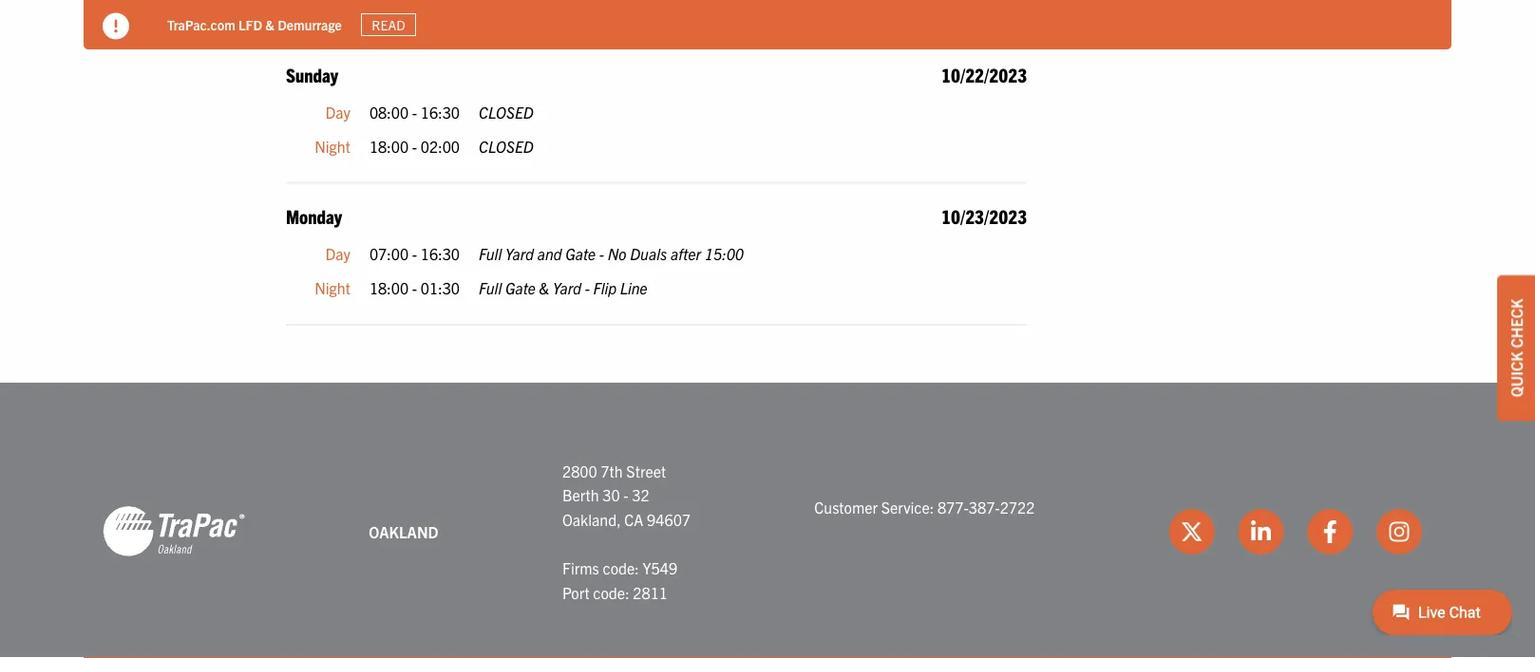 Task type: describe. For each thing, give the bounding box(es) containing it.
& for lfd
[[265, 16, 274, 33]]

customer service: 877-387-2722
[[814, 498, 1035, 517]]

- right 07:00
[[412, 245, 417, 264]]

- left flip
[[585, 279, 590, 298]]

service:
[[881, 498, 934, 517]]

- right "08:00"
[[412, 103, 417, 122]]

read
[[372, 16, 405, 33]]

0 vertical spatial code:
[[603, 559, 639, 578]]

18:00 - 02:00
[[369, 137, 460, 156]]

30
[[603, 486, 620, 505]]

footer containing 2800 7th street
[[0, 383, 1535, 658]]

quick check
[[1507, 299, 1526, 397]]

sunday
[[286, 63, 338, 87]]

18:00 for monday
[[369, 279, 409, 298]]

1 vertical spatial code:
[[593, 583, 629, 602]]

duals
[[630, 245, 667, 264]]

877-
[[938, 498, 969, 517]]

08:00
[[369, 103, 409, 122]]

customer
[[814, 498, 878, 517]]

2811
[[633, 583, 668, 602]]

berth
[[562, 486, 599, 505]]

- inside 2800 7th street berth 30 - 32 oakland, ca 94607
[[624, 486, 629, 505]]

- left 02:00 on the left top of page
[[412, 137, 417, 156]]

port
[[562, 583, 590, 602]]

387-
[[969, 498, 1000, 517]]

solid image
[[103, 13, 129, 39]]

2800
[[562, 461, 597, 480]]

day for sunday
[[325, 103, 350, 122]]

street
[[626, 461, 666, 480]]

night for sunday
[[315, 137, 350, 156]]

07:00
[[369, 245, 409, 264]]

oakland
[[369, 522, 439, 541]]

firms
[[562, 559, 599, 578]]

7th
[[601, 461, 623, 480]]

day for monday
[[325, 245, 350, 264]]

16:30 for monday
[[421, 245, 460, 264]]

oakland,
[[562, 510, 621, 529]]

18:00 - 01:30
[[369, 279, 460, 298]]

ca
[[624, 510, 644, 529]]

16:30 for sunday
[[421, 103, 460, 122]]



Task type: vqa. For each thing, say whether or not it's contained in the screenshot.
During to the right
no



Task type: locate. For each thing, give the bounding box(es) containing it.
night up monday
[[315, 137, 350, 156]]

gate
[[565, 245, 596, 264], [505, 279, 536, 298]]

closed for 02:00
[[479, 137, 534, 156]]

94607
[[647, 510, 691, 529]]

- left no
[[599, 245, 604, 264]]

lfd
[[238, 16, 262, 33]]

07:00 - 16:30
[[369, 245, 460, 264]]

01:30
[[421, 279, 460, 298]]

18:00 down 07:00
[[369, 279, 409, 298]]

day down the sunday
[[325, 103, 350, 122]]

2 full from the top
[[479, 279, 502, 298]]

no
[[608, 245, 626, 264]]

1 vertical spatial closed
[[479, 137, 534, 156]]

check
[[1507, 299, 1526, 348]]

yard
[[505, 245, 534, 264], [553, 279, 581, 298]]

18:00 down "08:00"
[[369, 137, 409, 156]]

0 vertical spatial full
[[479, 245, 502, 264]]

footer
[[0, 383, 1535, 658]]

full right the 01:30
[[479, 279, 502, 298]]

2800 7th street berth 30 - 32 oakland, ca 94607
[[562, 461, 691, 529]]

- right 30
[[624, 486, 629, 505]]

trapac.com
[[167, 16, 235, 33]]

& for gate
[[539, 279, 549, 298]]

1 18:00 from the top
[[369, 137, 409, 156]]

1 16:30 from the top
[[421, 103, 460, 122]]

1 vertical spatial gate
[[505, 279, 536, 298]]

1 vertical spatial 16:30
[[421, 245, 460, 264]]

full gate & yard - flip line
[[479, 279, 648, 298]]

10/22/2023
[[941, 63, 1027, 87]]

day down monday
[[325, 245, 350, 264]]

18:00 for sunday
[[369, 137, 409, 156]]

2 closed from the top
[[479, 137, 534, 156]]

1 night from the top
[[315, 137, 350, 156]]

closed right 02:00 on the left top of page
[[479, 137, 534, 156]]

10/23/2023
[[941, 205, 1027, 229]]

0 vertical spatial gate
[[565, 245, 596, 264]]

0 vertical spatial day
[[325, 103, 350, 122]]

0 horizontal spatial gate
[[505, 279, 536, 298]]

gate right and
[[565, 245, 596, 264]]

0 vertical spatial yard
[[505, 245, 534, 264]]

02:00
[[421, 137, 460, 156]]

& down and
[[539, 279, 549, 298]]

2 18:00 from the top
[[369, 279, 409, 298]]

16:30 up 02:00 on the left top of page
[[421, 103, 460, 122]]

1 full from the top
[[479, 245, 502, 264]]

- left the 01:30
[[412, 279, 417, 298]]

yard left and
[[505, 245, 534, 264]]

night
[[315, 137, 350, 156], [315, 279, 350, 298]]

night down monday
[[315, 279, 350, 298]]

1 closed from the top
[[479, 103, 534, 122]]

1 horizontal spatial &
[[539, 279, 549, 298]]

closed
[[479, 103, 534, 122], [479, 137, 534, 156]]

demurrage
[[278, 16, 342, 33]]

1 horizontal spatial gate
[[565, 245, 596, 264]]

0 vertical spatial closed
[[479, 103, 534, 122]]

1 vertical spatial full
[[479, 279, 502, 298]]

0 horizontal spatial &
[[265, 16, 274, 33]]

18:00
[[369, 137, 409, 156], [369, 279, 409, 298]]

firms code:  y549 port code:  2811
[[562, 559, 677, 602]]

closed right 08:00 - 16:30
[[479, 103, 534, 122]]

0 vertical spatial 16:30
[[421, 103, 460, 122]]

32
[[632, 486, 650, 505]]

1 vertical spatial 18:00
[[369, 279, 409, 298]]

0 vertical spatial &
[[265, 16, 274, 33]]

day
[[325, 103, 350, 122], [325, 245, 350, 264]]

gate right the 01:30
[[505, 279, 536, 298]]

& right lfd
[[265, 16, 274, 33]]

1 horizontal spatial yard
[[553, 279, 581, 298]]

1 vertical spatial &
[[539, 279, 549, 298]]

closed for 16:30
[[479, 103, 534, 122]]

2722
[[1000, 498, 1035, 517]]

08:00 - 16:30
[[369, 103, 460, 122]]

code:
[[603, 559, 639, 578], [593, 583, 629, 602]]

flip
[[593, 279, 617, 298]]

read link
[[361, 13, 416, 36]]

16:30
[[421, 103, 460, 122], [421, 245, 460, 264]]

0 horizontal spatial yard
[[505, 245, 534, 264]]

full for full yard and gate - no duals after 15:00
[[479, 245, 502, 264]]

line
[[620, 279, 648, 298]]

trapac.com lfd & demurrage
[[167, 16, 342, 33]]

and
[[537, 245, 562, 264]]

&
[[265, 16, 274, 33], [539, 279, 549, 298]]

quick check link
[[1497, 275, 1535, 421]]

y549
[[643, 559, 677, 578]]

night for monday
[[315, 279, 350, 298]]

1 day from the top
[[325, 103, 350, 122]]

1 vertical spatial day
[[325, 245, 350, 264]]

full left and
[[479, 245, 502, 264]]

full
[[479, 245, 502, 264], [479, 279, 502, 298]]

1 vertical spatial night
[[315, 279, 350, 298]]

full yard and gate - no duals after 15:00
[[479, 245, 744, 264]]

15:00
[[705, 245, 744, 264]]

-
[[412, 103, 417, 122], [412, 137, 417, 156], [412, 245, 417, 264], [599, 245, 604, 264], [412, 279, 417, 298], [585, 279, 590, 298], [624, 486, 629, 505]]

oakland image
[[103, 505, 245, 559]]

full for full gate & yard - flip line
[[479, 279, 502, 298]]

2 night from the top
[[315, 279, 350, 298]]

code: up 2811
[[603, 559, 639, 578]]

monday
[[286, 205, 342, 229]]

1 vertical spatial yard
[[553, 279, 581, 298]]

code: right port
[[593, 583, 629, 602]]

yard left flip
[[553, 279, 581, 298]]

quick
[[1507, 352, 1526, 397]]

0 vertical spatial night
[[315, 137, 350, 156]]

0 vertical spatial 18:00
[[369, 137, 409, 156]]

2 16:30 from the top
[[421, 245, 460, 264]]

2 day from the top
[[325, 245, 350, 264]]

16:30 up the 01:30
[[421, 245, 460, 264]]

after
[[671, 245, 701, 264]]



